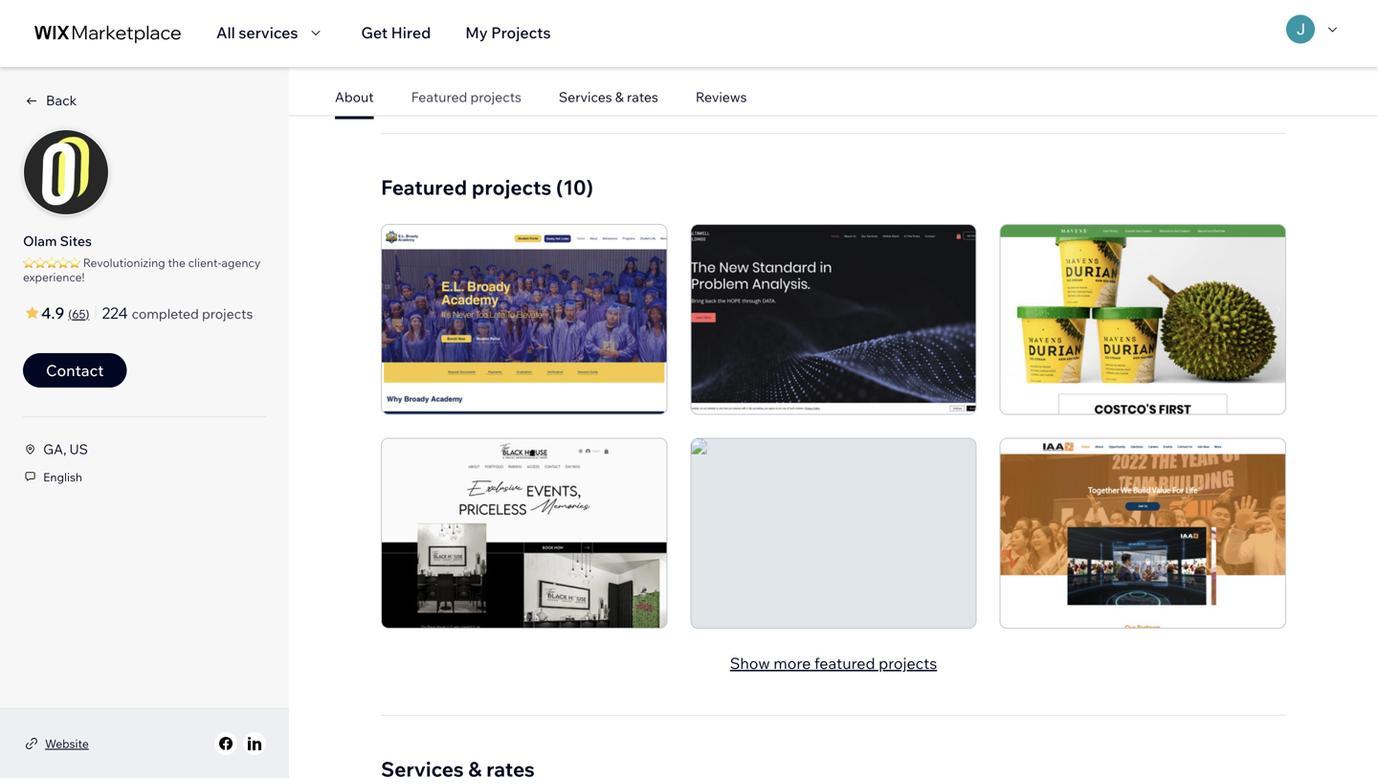 Task type: locate. For each thing, give the bounding box(es) containing it.
completed
[[132, 305, 199, 322]]

olam
[[23, 233, 57, 249]]

classic
[[392, 15, 436, 32]]

projects left (10)
[[472, 175, 552, 200]]

more
[[774, 654, 811, 673]]

projects right featured
[[879, 654, 937, 673]]

install apps
[[502, 44, 575, 61]]

0 vertical spatial website
[[439, 15, 491, 32]]

projects down "agency"
[[202, 305, 253, 322]]

1 vertical spatial website
[[45, 737, 89, 751]]

contact
[[46, 361, 104, 380]]

english
[[43, 470, 82, 484]]

maltawell holdings: undefined image
[[691, 224, 977, 415]]

featured
[[411, 89, 467, 105], [381, 175, 467, 200]]

projects down install
[[471, 89, 522, 105]]

0 vertical spatial featured
[[411, 89, 467, 105]]

ga,
[[43, 441, 66, 458]]

reviews link
[[696, 89, 747, 105]]

projects
[[471, 89, 522, 105], [472, 175, 552, 200], [202, 305, 253, 322], [879, 654, 937, 673]]

johnsmith43233 image
[[1287, 15, 1315, 44]]

projects inside 224 completed projects
[[202, 305, 253, 322]]

projects inside button
[[879, 654, 937, 673]]

broady academy: undefined image
[[381, 224, 668, 415]]

website link
[[45, 735, 89, 752]]

show more featured projects
[[730, 654, 937, 673]]

featured
[[815, 654, 876, 673]]

1 vertical spatial featured
[[381, 175, 467, 200]]

visual content
[[392, 73, 484, 90]]

224
[[102, 303, 128, 323]]

echo: nc-based non-profit serving youth with entrepreneur dreams image
[[691, 438, 977, 629]]

black house: event space image
[[381, 438, 668, 629]]

sites
[[60, 233, 92, 249]]

4.9 ( 65 )
[[41, 303, 89, 323]]

all
[[216, 23, 235, 42]]

my
[[465, 23, 488, 42]]

apps
[[542, 44, 575, 61]]

olam sites ⭐⭐⭐⭐⭐ revolutionizing the client-agency experience!
[[23, 233, 261, 284]]

the
[[168, 256, 186, 270]]

get hired
[[361, 23, 431, 42]]

featured projects
[[411, 89, 522, 105]]

reviews
[[696, 89, 747, 105]]

advanced
[[513, 73, 576, 90]]

all services
[[216, 23, 298, 42]]

olam sites image
[[24, 130, 108, 214]]

about link
[[335, 89, 374, 105]]

ga, us
[[43, 441, 88, 458]]

website
[[439, 15, 491, 32], [45, 737, 89, 751]]

&
[[615, 89, 624, 105]]



Task type: vqa. For each thing, say whether or not it's contained in the screenshot.
leftmost the Start Tutorial →
no



Task type: describe. For each thing, give the bounding box(es) containing it.
65
[[72, 307, 86, 321]]

revolutionizing
[[83, 256, 165, 270]]

my projects link
[[465, 21, 551, 44]]

rates
[[627, 89, 659, 105]]

services
[[559, 89, 612, 105]]

contact button
[[23, 353, 127, 388]]

show more featured projects button
[[730, 652, 937, 675]]

iaa: image
[[1000, 438, 1287, 629]]

content
[[433, 73, 484, 90]]

featured for featured projects
[[411, 89, 467, 105]]

visual
[[392, 73, 430, 90]]

featured for featured projects (10)
[[381, 175, 467, 200]]

us
[[69, 441, 88, 458]]

client-
[[188, 256, 221, 270]]

capabilities
[[616, 73, 689, 90]]

(10)
[[556, 175, 593, 200]]

services
[[239, 23, 298, 42]]

featured projects (10)
[[381, 175, 593, 200]]

agency
[[221, 256, 261, 270]]

(
[[68, 307, 72, 321]]

experience!
[[23, 270, 85, 284]]

design
[[494, 15, 537, 32]]

advanced store capabilities
[[513, 73, 689, 90]]

back
[[46, 92, 77, 109]]

all services button
[[216, 21, 327, 44]]

show
[[730, 654, 770, 673]]

224 completed projects
[[102, 303, 253, 323]]

back button
[[23, 92, 77, 109]]

featured projects link
[[411, 89, 522, 105]]

mavens creamery: undefined image
[[1000, 224, 1287, 415]]

get
[[361, 23, 388, 42]]

hired
[[391, 23, 431, 42]]

classic website design
[[392, 15, 537, 32]]

my projects
[[465, 23, 551, 42]]

store
[[579, 73, 613, 90]]

projects
[[491, 23, 551, 42]]

services & rates
[[559, 89, 659, 105]]

)
[[86, 307, 89, 321]]

about
[[335, 89, 374, 105]]

4.9
[[41, 303, 64, 323]]

install
[[502, 44, 539, 61]]

services & rates link
[[559, 89, 659, 105]]

get hired link
[[361, 21, 431, 44]]

1 horizontal spatial website
[[439, 15, 491, 32]]

⭐⭐⭐⭐⭐
[[23, 256, 80, 270]]

0 horizontal spatial website
[[45, 737, 89, 751]]



